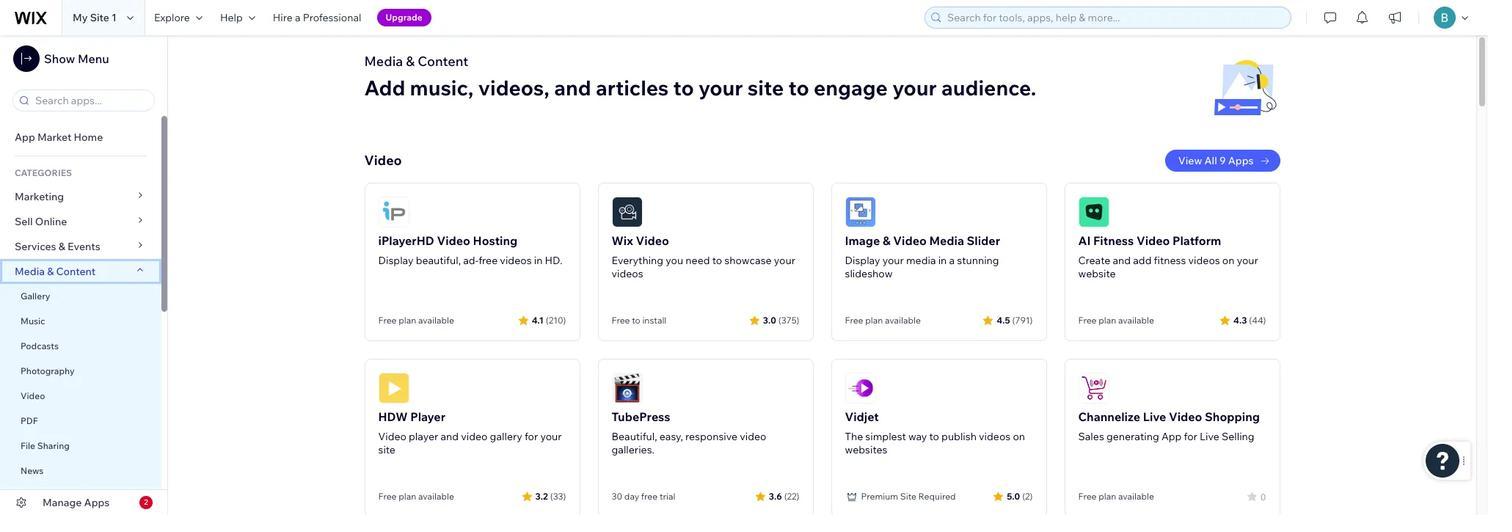 Task type: describe. For each thing, give the bounding box(es) containing it.
a inside the image & video media slider display your media in a stunning slideshow
[[950, 254, 955, 267]]

news
[[21, 465, 44, 476]]

media & content
[[15, 265, 96, 278]]

show menu button
[[13, 46, 109, 72]]

app inside sidebar 'element'
[[15, 131, 35, 144]]

articles
[[596, 75, 669, 101]]

day
[[625, 491, 640, 502]]

stunning
[[957, 254, 1000, 267]]

free plan available for and
[[378, 491, 454, 502]]

(210)
[[546, 315, 566, 326]]

hdw player video player and video gallery for your site
[[378, 410, 562, 457]]

hire a professional
[[273, 11, 362, 24]]

0 horizontal spatial live
[[1144, 410, 1167, 424]]

app market home link
[[0, 125, 162, 150]]

file sharing
[[21, 440, 70, 451]]

on inside vidjet the simplest way to publish videos on websites
[[1013, 430, 1026, 443]]

video inside tubepress beautiful, easy, responsive video galleries.
[[740, 430, 767, 443]]

the
[[845, 430, 863, 443]]

website
[[1079, 267, 1116, 280]]

ad-
[[463, 254, 479, 267]]

plan for create
[[1099, 315, 1117, 326]]

video inside wix video everything you need to showcase your videos
[[636, 233, 669, 248]]

you
[[666, 254, 684, 267]]

wix
[[612, 233, 633, 248]]

3.6 (22)
[[769, 491, 800, 502]]

for for live
[[1184, 430, 1198, 443]]

podcasts link
[[0, 334, 162, 359]]

upgrade button
[[377, 9, 431, 26]]

(22)
[[785, 491, 800, 502]]

your inside ai fitness video platform create and add fitness videos on your website
[[1237, 254, 1259, 267]]

image & video media slider display your media in a stunning slideshow
[[845, 233, 1001, 280]]

image
[[845, 233, 880, 248]]

video up iplayerhd video hosting logo
[[364, 152, 402, 169]]

and inside media & content add music, videos, and articles to your site to engage your audience.
[[554, 75, 591, 101]]

available for beautiful,
[[418, 315, 454, 326]]

videos inside ai fitness video platform create and add fitness videos on your website
[[1189, 254, 1221, 267]]

apps inside 'link'
[[1229, 154, 1254, 167]]

for for player
[[525, 430, 538, 443]]

simplest
[[866, 430, 907, 443]]

media
[[907, 254, 936, 267]]

tubepress logo image
[[612, 373, 643, 404]]

your inside hdw player video player and video gallery for your site
[[541, 430, 562, 443]]

beautiful,
[[416, 254, 461, 267]]

video inside ai fitness video platform create and add fitness videos on your website
[[1137, 233, 1171, 248]]

galleries.
[[612, 443, 655, 457]]

engage
[[814, 75, 888, 101]]

5.0 (2)
[[1007, 491, 1033, 502]]

in for hosting
[[534, 254, 543, 267]]

iplayerhd video hosting display beautiful, ad-free videos in hd.
[[378, 233, 563, 267]]

3.2 (33)
[[536, 491, 566, 502]]

free plan available for beautiful,
[[378, 315, 454, 326]]

ai fitness video platform create and add fitness videos on your website
[[1079, 233, 1259, 280]]

slider
[[967, 233, 1001, 248]]

responsive
[[686, 430, 738, 443]]

news link
[[0, 459, 162, 484]]

(791)
[[1013, 315, 1033, 326]]

media for media & content add music, videos, and articles to your site to engage your audience.
[[364, 53, 403, 70]]

plan for slider
[[866, 315, 883, 326]]

pdf
[[21, 416, 38, 427]]

websites
[[845, 443, 888, 457]]

ai fitness video platform logo image
[[1079, 197, 1110, 228]]

content for media & content
[[56, 265, 96, 278]]

services & events
[[15, 240, 100, 253]]

3.0 (375)
[[763, 315, 800, 326]]

available for slider
[[885, 315, 921, 326]]

free for channelize
[[1079, 491, 1097, 502]]

free for ai
[[1079, 315, 1097, 326]]

media for media & content
[[15, 265, 45, 278]]

sell online link
[[0, 209, 162, 234]]

fitness
[[1154, 254, 1187, 267]]

gallery
[[21, 291, 50, 302]]

& for media & content add music, videos, and articles to your site to engage your audience.
[[406, 53, 415, 70]]

fitness
[[1094, 233, 1134, 248]]

generating
[[1107, 430, 1160, 443]]

display inside iplayerhd video hosting display beautiful, ad-free videos in hd.
[[378, 254, 414, 267]]

vidjet logo image
[[845, 373, 876, 404]]

plan for sales
[[1099, 491, 1117, 502]]

2
[[144, 498, 148, 507]]

platform
[[1173, 233, 1222, 248]]

player
[[409, 430, 438, 443]]

(33)
[[550, 491, 566, 502]]

free for hdw
[[378, 491, 397, 502]]

sidebar element
[[0, 35, 168, 515]]

and inside ai fitness video platform create and add fitness videos on your website
[[1113, 254, 1131, 267]]

photography link
[[0, 359, 162, 384]]

beautiful,
[[612, 430, 658, 443]]

0
[[1261, 491, 1267, 503]]

hire
[[273, 11, 293, 24]]

videos inside iplayerhd video hosting display beautiful, ad-free videos in hd.
[[500, 254, 532, 267]]

display inside the image & video media slider display your media in a stunning slideshow
[[845, 254, 881, 267]]

30
[[612, 491, 623, 502]]

help
[[220, 11, 243, 24]]

& for image & video media slider display your media in a stunning slideshow
[[883, 233, 891, 248]]

to left the engage
[[789, 75, 809, 101]]

required
[[919, 491, 956, 502]]

manage
[[43, 496, 82, 509]]

app market home
[[15, 131, 103, 144]]

apps inside sidebar 'element'
[[84, 496, 110, 509]]

free inside iplayerhd video hosting display beautiful, ad-free videos in hd.
[[479, 254, 498, 267]]

videos,
[[478, 75, 550, 101]]

4.5
[[997, 315, 1011, 326]]

player
[[411, 410, 446, 424]]

channelize live video shopping logo image
[[1079, 373, 1110, 404]]

5.0
[[1007, 491, 1021, 502]]

4.5 (791)
[[997, 315, 1033, 326]]

marketing link
[[0, 184, 162, 209]]

music link
[[0, 309, 162, 334]]

way
[[909, 430, 927, 443]]

4.1 (210)
[[532, 315, 566, 326]]

show menu
[[44, 51, 109, 66]]

professional
[[303, 11, 362, 24]]

site inside hdw player video player and video gallery for your site
[[378, 443, 396, 457]]

wix video everything you need to showcase your videos
[[612, 233, 796, 280]]

manage apps
[[43, 496, 110, 509]]

videos inside vidjet the simplest way to publish videos on websites
[[979, 430, 1011, 443]]

services & events link
[[0, 234, 162, 259]]

services
[[15, 240, 56, 253]]



Task type: vqa. For each thing, say whether or not it's contained in the screenshot.
THE 'CUSTOMER' to the top
no



Task type: locate. For each thing, give the bounding box(es) containing it.
video up media
[[894, 233, 927, 248]]

video inside iplayerhd video hosting display beautiful, ad-free videos in hd.
[[437, 233, 471, 248]]

1 horizontal spatial on
[[1223, 254, 1235, 267]]

to right articles
[[674, 75, 694, 101]]

free for iplayerhd
[[378, 315, 397, 326]]

iplayerhd video hosting logo image
[[378, 197, 409, 228]]

0 horizontal spatial app
[[15, 131, 35, 144]]

events
[[68, 240, 100, 253]]

media & content link
[[0, 259, 162, 284]]

showcase
[[725, 254, 772, 267]]

ai
[[1079, 233, 1091, 248]]

site for my
[[90, 11, 109, 24]]

available for sales
[[1119, 491, 1155, 502]]

2 horizontal spatial media
[[930, 233, 965, 248]]

marketing
[[15, 190, 64, 203]]

create
[[1079, 254, 1111, 267]]

content
[[418, 53, 469, 70], [56, 265, 96, 278]]

online
[[35, 215, 67, 228]]

1 vertical spatial media
[[930, 233, 965, 248]]

in right media
[[939, 254, 947, 267]]

0 horizontal spatial display
[[378, 254, 414, 267]]

1 in from the left
[[534, 254, 543, 267]]

& up music,
[[406, 53, 415, 70]]

video up add
[[1137, 233, 1171, 248]]

& down services & events
[[47, 265, 54, 278]]

to
[[674, 75, 694, 101], [789, 75, 809, 101], [713, 254, 722, 267], [632, 315, 641, 326], [930, 430, 940, 443]]

plan
[[399, 315, 416, 326], [866, 315, 883, 326], [1099, 315, 1117, 326], [399, 491, 416, 502], [1099, 491, 1117, 502]]

free for wix
[[612, 315, 630, 326]]

1 horizontal spatial free
[[641, 491, 658, 502]]

for
[[525, 430, 538, 443], [1184, 430, 1198, 443]]

a left "stunning"
[[950, 254, 955, 267]]

content inside 'link'
[[56, 265, 96, 278]]

a inside 'link'
[[295, 11, 301, 24]]

available down add
[[1119, 315, 1155, 326]]

gallery
[[490, 430, 523, 443]]

& right image
[[883, 233, 891, 248]]

media up media
[[930, 233, 965, 248]]

video inside channelize live video shopping sales generating app for live selling
[[1169, 410, 1203, 424]]

video
[[461, 430, 488, 443], [740, 430, 767, 443]]

&
[[406, 53, 415, 70], [883, 233, 891, 248], [59, 240, 65, 253], [47, 265, 54, 278]]

1 vertical spatial site
[[901, 491, 917, 502]]

in inside iplayerhd video hosting display beautiful, ad-free videos in hd.
[[534, 254, 543, 267]]

install
[[643, 315, 667, 326]]

3.0
[[763, 315, 777, 326]]

hire a professional link
[[264, 0, 370, 35]]

site for premium
[[901, 491, 917, 502]]

free right day
[[641, 491, 658, 502]]

for left selling
[[1184, 430, 1198, 443]]

display down iplayerhd
[[378, 254, 414, 267]]

video right responsive
[[740, 430, 767, 443]]

hosting
[[473, 233, 518, 248]]

video link
[[0, 384, 162, 409]]

0 horizontal spatial for
[[525, 430, 538, 443]]

2 in from the left
[[939, 254, 947, 267]]

free
[[378, 315, 397, 326], [612, 315, 630, 326], [845, 315, 864, 326], [1079, 315, 1097, 326], [378, 491, 397, 502], [1079, 491, 1097, 502]]

plan down player at the left bottom of page
[[399, 491, 416, 502]]

music
[[21, 316, 45, 327]]

0 vertical spatial free
[[479, 254, 498, 267]]

2 for from the left
[[1184, 430, 1198, 443]]

1 vertical spatial a
[[950, 254, 955, 267]]

2 vertical spatial and
[[441, 430, 459, 443]]

publish
[[942, 430, 977, 443]]

1 horizontal spatial in
[[939, 254, 947, 267]]

1 horizontal spatial site
[[748, 75, 784, 101]]

free plan available down generating
[[1079, 491, 1155, 502]]

image & video media slider logo image
[[845, 197, 876, 228]]

free
[[479, 254, 498, 267], [641, 491, 658, 502]]

0 vertical spatial apps
[[1229, 154, 1254, 167]]

video up everything
[[636, 233, 669, 248]]

1 horizontal spatial a
[[950, 254, 955, 267]]

& inside media & content add music, videos, and articles to your site to engage your audience.
[[406, 53, 415, 70]]

video inside the image & video media slider display your media in a stunning slideshow
[[894, 233, 927, 248]]

1 horizontal spatial content
[[418, 53, 469, 70]]

video up beautiful,
[[437, 233, 471, 248]]

plan for and
[[399, 491, 416, 502]]

app left market
[[15, 131, 35, 144]]

channelize
[[1079, 410, 1141, 424]]

on
[[1223, 254, 1235, 267], [1013, 430, 1026, 443]]

view
[[1179, 154, 1203, 167]]

site right premium
[[901, 491, 917, 502]]

show
[[44, 51, 75, 66]]

2 video from the left
[[740, 430, 767, 443]]

menu
[[78, 51, 109, 66]]

videos inside wix video everything you need to showcase your videos
[[612, 267, 644, 280]]

apps right 9
[[1229, 154, 1254, 167]]

for inside channelize live video shopping sales generating app for live selling
[[1184, 430, 1198, 443]]

view all 9 apps
[[1179, 154, 1254, 167]]

0 vertical spatial and
[[554, 75, 591, 101]]

free plan available for create
[[1079, 315, 1155, 326]]

sales
[[1079, 430, 1105, 443]]

0 horizontal spatial and
[[441, 430, 459, 443]]

1 horizontal spatial display
[[845, 254, 881, 267]]

and right player at the left bottom of page
[[441, 430, 459, 443]]

apps
[[1229, 154, 1254, 167], [84, 496, 110, 509]]

to inside wix video everything you need to showcase your videos
[[713, 254, 722, 267]]

and left add
[[1113, 254, 1131, 267]]

your inside wix video everything you need to showcase your videos
[[774, 254, 796, 267]]

to inside vidjet the simplest way to publish videos on websites
[[930, 430, 940, 443]]

video left shopping
[[1169, 410, 1203, 424]]

1 display from the left
[[378, 254, 414, 267]]

slideshow
[[845, 267, 893, 280]]

video left gallery
[[461, 430, 488, 443]]

available for create
[[1119, 315, 1155, 326]]

file sharing link
[[0, 434, 162, 459]]

help button
[[211, 0, 264, 35]]

vidjet the simplest way to publish videos on websites
[[845, 410, 1026, 457]]

free plan available down player at the left bottom of page
[[378, 491, 454, 502]]

media & content add music, videos, and articles to your site to engage your audience.
[[364, 53, 1037, 101]]

on right fitness
[[1223, 254, 1235, 267]]

plan for beautiful,
[[399, 315, 416, 326]]

in left "hd."
[[534, 254, 543, 267]]

1 vertical spatial apps
[[84, 496, 110, 509]]

on up 5.0 (2)
[[1013, 430, 1026, 443]]

premium site required
[[861, 491, 956, 502]]

and inside hdw player video player and video gallery for your site
[[441, 430, 459, 443]]

all
[[1205, 154, 1218, 167]]

1 horizontal spatial live
[[1200, 430, 1220, 443]]

3.2
[[536, 491, 548, 502]]

video up pdf
[[21, 391, 45, 402]]

to right need
[[713, 254, 722, 267]]

0 vertical spatial app
[[15, 131, 35, 144]]

0 horizontal spatial site
[[378, 443, 396, 457]]

display down image
[[845, 254, 881, 267]]

0 vertical spatial a
[[295, 11, 301, 24]]

0 horizontal spatial a
[[295, 11, 301, 24]]

1 horizontal spatial video
[[740, 430, 767, 443]]

1 vertical spatial site
[[378, 443, 396, 457]]

for inside hdw player video player and video gallery for your site
[[525, 430, 538, 443]]

Search apps... field
[[31, 90, 150, 111]]

media inside 'link'
[[15, 265, 45, 278]]

1 for from the left
[[525, 430, 538, 443]]

plan down the website at right bottom
[[1099, 315, 1117, 326]]

app inside channelize live video shopping sales generating app for live selling
[[1162, 430, 1182, 443]]

video inside hdw player video player and video gallery for your site
[[378, 430, 407, 443]]

1 horizontal spatial for
[[1184, 430, 1198, 443]]

wix video logo image
[[612, 197, 643, 228]]

available for and
[[418, 491, 454, 502]]

selling
[[1222, 430, 1255, 443]]

categories
[[15, 167, 72, 178]]

1 video from the left
[[461, 430, 488, 443]]

0 vertical spatial on
[[1223, 254, 1235, 267]]

1 horizontal spatial media
[[364, 53, 403, 70]]

available down generating
[[1119, 491, 1155, 502]]

plan down slideshow
[[866, 315, 883, 326]]

my site 1
[[73, 11, 117, 24]]

to right way
[[930, 430, 940, 443]]

content up music,
[[418, 53, 469, 70]]

free to install
[[612, 315, 667, 326]]

video down hdw
[[378, 430, 407, 443]]

1 vertical spatial content
[[56, 265, 96, 278]]

free plan available down slideshow
[[845, 315, 921, 326]]

media
[[364, 53, 403, 70], [930, 233, 965, 248], [15, 265, 45, 278]]

1 horizontal spatial and
[[554, 75, 591, 101]]

videos right publish in the bottom of the page
[[979, 430, 1011, 443]]

2 display from the left
[[845, 254, 881, 267]]

premium
[[861, 491, 899, 502]]

plan down beautiful,
[[399, 315, 416, 326]]

0 vertical spatial live
[[1144, 410, 1167, 424]]

0 vertical spatial media
[[364, 53, 403, 70]]

1 horizontal spatial site
[[901, 491, 917, 502]]

(44)
[[1250, 315, 1267, 326]]

market
[[37, 131, 71, 144]]

and right videos,
[[554, 75, 591, 101]]

apps right manage
[[84, 496, 110, 509]]

trial
[[660, 491, 676, 502]]

& inside the image & video media slider display your media in a stunning slideshow
[[883, 233, 891, 248]]

content down services & events link
[[56, 265, 96, 278]]

free plan available for slider
[[845, 315, 921, 326]]

for right gallery
[[525, 430, 538, 443]]

0 horizontal spatial apps
[[84, 496, 110, 509]]

0 vertical spatial site
[[90, 11, 109, 24]]

in
[[534, 254, 543, 267], [939, 254, 947, 267]]

channelize live video shopping sales generating app for live selling
[[1079, 410, 1260, 443]]

a right hire
[[295, 11, 301, 24]]

video
[[364, 152, 402, 169], [437, 233, 471, 248], [636, 233, 669, 248], [894, 233, 927, 248], [1137, 233, 1171, 248], [21, 391, 45, 402], [1169, 410, 1203, 424], [378, 430, 407, 443]]

1 horizontal spatial app
[[1162, 430, 1182, 443]]

free plan available down beautiful,
[[378, 315, 454, 326]]

4.3 (44)
[[1234, 315, 1267, 326]]

file
[[21, 440, 35, 451]]

hdw
[[378, 410, 408, 424]]

0 horizontal spatial free
[[479, 254, 498, 267]]

music,
[[410, 75, 474, 101]]

free for image
[[845, 315, 864, 326]]

4.1
[[532, 315, 544, 326]]

media inside the image & video media slider display your media in a stunning slideshow
[[930, 233, 965, 248]]

site
[[90, 11, 109, 24], [901, 491, 917, 502]]

& for media & content
[[47, 265, 54, 278]]

0 horizontal spatial in
[[534, 254, 543, 267]]

free down hosting
[[479, 254, 498, 267]]

free plan available down the website at right bottom
[[1079, 315, 1155, 326]]

0 horizontal spatial media
[[15, 265, 45, 278]]

0 horizontal spatial video
[[461, 430, 488, 443]]

app right generating
[[1162, 430, 1182, 443]]

plan down sales
[[1099, 491, 1117, 502]]

upgrade
[[386, 12, 423, 23]]

(2)
[[1023, 491, 1033, 502]]

9
[[1220, 154, 1226, 167]]

add
[[1134, 254, 1152, 267]]

& left events
[[59, 240, 65, 253]]

0 horizontal spatial site
[[90, 11, 109, 24]]

2 vertical spatial media
[[15, 265, 45, 278]]

pdf link
[[0, 409, 162, 434]]

0 vertical spatial content
[[418, 53, 469, 70]]

iplayerhd
[[378, 233, 435, 248]]

& inside 'link'
[[47, 265, 54, 278]]

& for services & events
[[59, 240, 65, 253]]

0 horizontal spatial content
[[56, 265, 96, 278]]

to left install
[[632, 315, 641, 326]]

live up generating
[[1144, 410, 1167, 424]]

1 vertical spatial free
[[641, 491, 658, 502]]

1 vertical spatial live
[[1200, 430, 1220, 443]]

media up gallery
[[15, 265, 45, 278]]

site
[[748, 75, 784, 101], [378, 443, 396, 457]]

content for media & content add music, videos, and articles to your site to engage your audience.
[[418, 53, 469, 70]]

0 horizontal spatial on
[[1013, 430, 1026, 443]]

videos down wix
[[612, 267, 644, 280]]

site inside media & content add music, videos, and articles to your site to engage your audience.
[[748, 75, 784, 101]]

video inside video link
[[21, 391, 45, 402]]

1 vertical spatial on
[[1013, 430, 1026, 443]]

your inside the image & video media slider display your media in a stunning slideshow
[[883, 254, 904, 267]]

and
[[554, 75, 591, 101], [1113, 254, 1131, 267], [441, 430, 459, 443]]

media up add
[[364, 53, 403, 70]]

available down player at the left bottom of page
[[418, 491, 454, 502]]

videos down the "platform"
[[1189, 254, 1221, 267]]

view all 9 apps link
[[1166, 150, 1281, 172]]

0 vertical spatial site
[[748, 75, 784, 101]]

available down slideshow
[[885, 315, 921, 326]]

4.3
[[1234, 315, 1248, 326]]

home
[[74, 131, 103, 144]]

1 vertical spatial app
[[1162, 430, 1182, 443]]

available down beautiful,
[[418, 315, 454, 326]]

video inside hdw player video player and video gallery for your site
[[461, 430, 488, 443]]

2 horizontal spatial and
[[1113, 254, 1131, 267]]

in for video
[[939, 254, 947, 267]]

on inside ai fitness video platform create and add fitness videos on your website
[[1223, 254, 1235, 267]]

in inside the image & video media slider display your media in a stunning slideshow
[[939, 254, 947, 267]]

easy,
[[660, 430, 683, 443]]

free plan available for sales
[[1079, 491, 1155, 502]]

Search for tools, apps, help & more... field
[[943, 7, 1287, 28]]

(375)
[[779, 315, 800, 326]]

videos down hosting
[[500, 254, 532, 267]]

media inside media & content add music, videos, and articles to your site to engage your audience.
[[364, 53, 403, 70]]

hdw player logo image
[[378, 373, 409, 404]]

add
[[364, 75, 405, 101]]

1 horizontal spatial apps
[[1229, 154, 1254, 167]]

site left 1
[[90, 11, 109, 24]]

1 vertical spatial and
[[1113, 254, 1131, 267]]

live left selling
[[1200, 430, 1220, 443]]

content inside media & content add music, videos, and articles to your site to engage your audience.
[[418, 53, 469, 70]]



